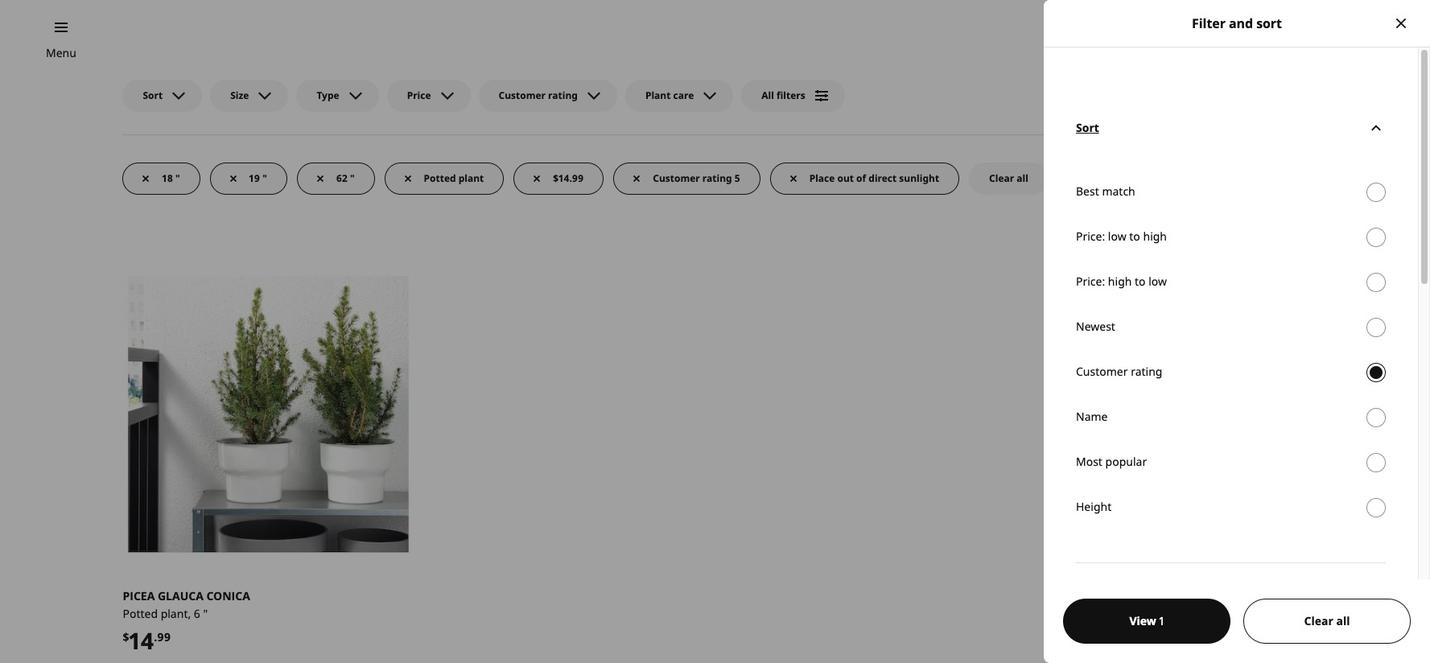 Task type: locate. For each thing, give the bounding box(es) containing it.
0 vertical spatial sort
[[143, 88, 163, 102]]

0 vertical spatial price:
[[1076, 228, 1105, 244]]

0 vertical spatial low
[[1108, 228, 1127, 244]]

to up price: high to low
[[1130, 228, 1140, 244]]

place out of direct sunlight
[[809, 171, 939, 185]]

0 horizontal spatial clear all
[[989, 171, 1029, 185]]

0 horizontal spatial 1
[[1159, 613, 1164, 629]]

type
[[317, 88, 339, 102]]

of
[[857, 171, 866, 185]]

62 "
[[336, 171, 355, 185]]

sort for sort dropdown button
[[1076, 120, 1099, 135]]

plant
[[459, 171, 484, 185]]

price:
[[1076, 228, 1105, 244], [1076, 273, 1105, 289]]

" right 19
[[263, 171, 267, 185]]

0 vertical spatial rating
[[548, 88, 578, 102]]

care
[[673, 88, 694, 102]]

" right 6
[[203, 606, 208, 621]]

high
[[1143, 228, 1167, 244], [1108, 273, 1132, 289]]

clear all
[[989, 171, 1029, 185], [1304, 613, 1350, 629]]

0 vertical spatial clear all button
[[969, 162, 1049, 195]]

$14.99
[[553, 171, 584, 185]]

conica
[[206, 588, 250, 604]]

filter and sort
[[1192, 14, 1282, 32]]

1 horizontal spatial customer
[[653, 171, 700, 185]]

filter
[[1192, 14, 1226, 32]]

clear all inside sort and filter dialog
[[1304, 613, 1350, 629]]

clear for the leftmost clear all button
[[989, 171, 1014, 185]]

plant
[[645, 88, 671, 102]]

all
[[1017, 171, 1029, 185], [1337, 613, 1350, 629]]

0 horizontal spatial all
[[1017, 171, 1029, 185]]

0 vertical spatial clear
[[989, 171, 1014, 185]]

1 horizontal spatial customer rating
[[1076, 364, 1163, 379]]

.
[[154, 629, 157, 645]]

and
[[1229, 14, 1253, 32]]

most
[[1076, 454, 1103, 469]]

" for 19 "
[[263, 171, 267, 185]]

1 vertical spatial high
[[1108, 273, 1132, 289]]

height
[[1076, 499, 1112, 514]]

clear inside sort and filter dialog
[[1304, 613, 1334, 629]]

1
[[1238, 29, 1242, 43], [1159, 613, 1164, 629]]

1 right view
[[1159, 613, 1164, 629]]

price: low to high
[[1076, 228, 1167, 244]]

menu button
[[46, 44, 76, 62]]

5
[[735, 171, 740, 185]]

1 horizontal spatial clear
[[1304, 613, 1334, 629]]

0 horizontal spatial rating
[[548, 88, 578, 102]]

all
[[762, 88, 774, 102]]

customer
[[499, 88, 546, 102], [653, 171, 700, 185], [1076, 364, 1128, 379]]

1 horizontal spatial rating
[[703, 171, 732, 185]]

2 vertical spatial customer
[[1076, 364, 1128, 379]]

low down the price: low to high
[[1149, 273, 1167, 289]]

0 horizontal spatial sort
[[143, 88, 163, 102]]

1 vertical spatial to
[[1135, 273, 1146, 289]]

clear
[[989, 171, 1014, 185], [1304, 613, 1334, 629]]

1 left items
[[1238, 29, 1242, 43]]

0 vertical spatial to
[[1130, 228, 1140, 244]]

sort inside popup button
[[143, 88, 163, 102]]

0 vertical spatial customer
[[499, 88, 546, 102]]

plant care button
[[625, 80, 734, 112]]

1 horizontal spatial all
[[1337, 613, 1350, 629]]

2 horizontal spatial rating
[[1131, 364, 1163, 379]]

place
[[809, 171, 835, 185]]

most popular
[[1076, 454, 1147, 469]]

price: high to low
[[1076, 273, 1167, 289]]

0 horizontal spatial customer rating
[[499, 88, 578, 102]]

0 horizontal spatial potted
[[123, 606, 158, 621]]

0 vertical spatial customer rating
[[499, 88, 578, 102]]

18
[[162, 171, 173, 185]]

1 vertical spatial all
[[1337, 613, 1350, 629]]

sort button
[[1076, 92, 1386, 163]]

0 vertical spatial 1
[[1238, 29, 1242, 43]]

customer inside popup button
[[499, 88, 546, 102]]

sunlight
[[899, 171, 939, 185]]

1 vertical spatial rating
[[703, 171, 732, 185]]

1 vertical spatial clear all
[[1304, 613, 1350, 629]]

1 vertical spatial clear
[[1304, 613, 1334, 629]]

0 vertical spatial potted
[[424, 171, 456, 185]]

1 vertical spatial clear all button
[[1244, 599, 1411, 644]]

1 vertical spatial price:
[[1076, 273, 1105, 289]]

customer rating inside popup button
[[499, 88, 578, 102]]

1 vertical spatial customer rating
[[1076, 364, 1163, 379]]

picea glauca conica potted plant, 6 " $ 14 . 99
[[123, 588, 250, 656]]

$14.99 button
[[514, 162, 604, 195]]

potted left plant
[[424, 171, 456, 185]]

1 horizontal spatial sort
[[1076, 120, 1099, 135]]

clear all button
[[969, 162, 1049, 195], [1244, 599, 1411, 644]]

sort inside dropdown button
[[1076, 120, 1099, 135]]

19 "
[[249, 171, 267, 185]]

0 horizontal spatial clear
[[989, 171, 1014, 185]]

sort and filter dialog
[[1044, 0, 1430, 663]]

"
[[175, 171, 180, 185], [263, 171, 267, 185], [350, 171, 355, 185], [203, 606, 208, 621]]

size button
[[210, 80, 288, 112]]

1 vertical spatial customer
[[653, 171, 700, 185]]

high down the price: low to high
[[1108, 273, 1132, 289]]

2 vertical spatial rating
[[1131, 364, 1163, 379]]

glauca
[[158, 588, 203, 604]]

14
[[129, 625, 154, 656]]

low
[[1108, 228, 1127, 244], [1149, 273, 1167, 289]]

0 horizontal spatial customer
[[499, 88, 546, 102]]

sort for sort popup button on the left of the page
[[143, 88, 163, 102]]

1 vertical spatial potted
[[123, 606, 158, 621]]

rating inside button
[[703, 171, 732, 185]]

" right 62
[[350, 171, 355, 185]]

price: down best
[[1076, 228, 1105, 244]]

" for 62 "
[[350, 171, 355, 185]]

customer rating
[[499, 88, 578, 102], [1076, 364, 1163, 379]]

sort
[[143, 88, 163, 102], [1076, 120, 1099, 135]]

potted
[[424, 171, 456, 185], [123, 606, 158, 621]]

view
[[1130, 613, 1156, 629]]

plant care
[[645, 88, 694, 102]]

1 horizontal spatial clear all button
[[1244, 599, 1411, 644]]

1 price: from the top
[[1076, 228, 1105, 244]]

1 horizontal spatial high
[[1143, 228, 1167, 244]]

potted down picea
[[123, 606, 158, 621]]

to
[[1130, 228, 1140, 244], [1135, 273, 1146, 289]]

to down the price: low to high
[[1135, 273, 1146, 289]]

1 horizontal spatial potted
[[424, 171, 456, 185]]

rating
[[548, 88, 578, 102], [703, 171, 732, 185], [1131, 364, 1163, 379]]

1 horizontal spatial clear all
[[1304, 613, 1350, 629]]

0 vertical spatial all
[[1017, 171, 1029, 185]]

menu
[[46, 45, 76, 60]]

potted inside picea glauca conica potted plant, 6 " $ 14 . 99
[[123, 606, 158, 621]]

0 horizontal spatial low
[[1108, 228, 1127, 244]]

$
[[123, 629, 129, 645]]

" right '18'
[[175, 171, 180, 185]]

62 " button
[[297, 162, 375, 195]]

view 1
[[1130, 613, 1164, 629]]

low down match
[[1108, 228, 1127, 244]]

clear all for the leftmost clear all button
[[989, 171, 1029, 185]]

price: for price: high to low
[[1076, 273, 1105, 289]]

0 vertical spatial clear all
[[989, 171, 1029, 185]]

18 " button
[[123, 162, 200, 195]]

1 vertical spatial low
[[1149, 273, 1167, 289]]

customer rating inside sort and filter dialog
[[1076, 364, 1163, 379]]

high up price: high to low
[[1143, 228, 1167, 244]]

2 horizontal spatial customer
[[1076, 364, 1128, 379]]

1 items
[[1238, 29, 1270, 43]]

1 vertical spatial 1
[[1159, 613, 1164, 629]]

popular
[[1106, 454, 1147, 469]]

2 price: from the top
[[1076, 273, 1105, 289]]

1 vertical spatial sort
[[1076, 120, 1099, 135]]

all filters
[[762, 88, 805, 102]]

price: up newest
[[1076, 273, 1105, 289]]



Task type: vqa. For each thing, say whether or not it's contained in the screenshot.
filter and sort
yes



Task type: describe. For each thing, give the bounding box(es) containing it.
1 horizontal spatial low
[[1149, 273, 1167, 289]]

all filters button
[[742, 80, 845, 112]]

customer inside sort and filter dialog
[[1076, 364, 1128, 379]]

rating inside popup button
[[548, 88, 578, 102]]

picea
[[123, 588, 155, 604]]

compare
[[1291, 88, 1339, 103]]

out
[[837, 171, 854, 185]]

rating inside sort and filter dialog
[[1131, 364, 1163, 379]]

customer rating 5 button
[[614, 162, 760, 195]]

items
[[1245, 29, 1270, 43]]

6
[[194, 606, 200, 621]]

" for 18 "
[[175, 171, 180, 185]]

sort button
[[123, 80, 202, 112]]

place out of direct sunlight button
[[770, 162, 960, 195]]

rotate 180 image
[[1367, 118, 1386, 137]]

18 "
[[162, 171, 180, 185]]

" inside picea glauca conica potted plant, 6 " $ 14 . 99
[[203, 606, 208, 621]]

clear all for clear all button within the sort and filter dialog
[[1304, 613, 1350, 629]]

clear all button inside sort and filter dialog
[[1244, 599, 1411, 644]]

size
[[230, 88, 249, 102]]

clear for clear all button within the sort and filter dialog
[[1304, 613, 1334, 629]]

price
[[407, 88, 431, 102]]

customer inside button
[[653, 171, 700, 185]]

1 horizontal spatial 1
[[1238, 29, 1242, 43]]

plant,
[[161, 606, 191, 621]]

to for high
[[1130, 228, 1140, 244]]

0 vertical spatial high
[[1143, 228, 1167, 244]]

direct
[[869, 171, 897, 185]]

62
[[336, 171, 348, 185]]

filters
[[777, 88, 805, 102]]

newest
[[1076, 319, 1116, 334]]

sort
[[1257, 14, 1282, 32]]

1 inside sort and filter dialog
[[1159, 613, 1164, 629]]

price button
[[387, 80, 470, 112]]

potted plant button
[[384, 162, 504, 195]]

99
[[157, 629, 171, 645]]

19 " button
[[210, 162, 287, 195]]

potted inside 'button'
[[424, 171, 456, 185]]

product element
[[1279, 25, 1386, 49]]

to for low
[[1135, 273, 1146, 289]]

name
[[1076, 409, 1108, 424]]

customer rating 5
[[653, 171, 740, 185]]

0 horizontal spatial high
[[1108, 273, 1132, 289]]

all inside sort and filter dialog
[[1337, 613, 1350, 629]]

customer rating button
[[479, 80, 617, 112]]

best
[[1076, 183, 1099, 199]]

type button
[[297, 80, 379, 112]]

best match
[[1076, 183, 1136, 199]]

0 horizontal spatial clear all button
[[969, 162, 1049, 195]]

match
[[1102, 183, 1136, 199]]

potted plant
[[424, 171, 484, 185]]

price: for price: low to high
[[1076, 228, 1105, 244]]

19
[[249, 171, 260, 185]]



